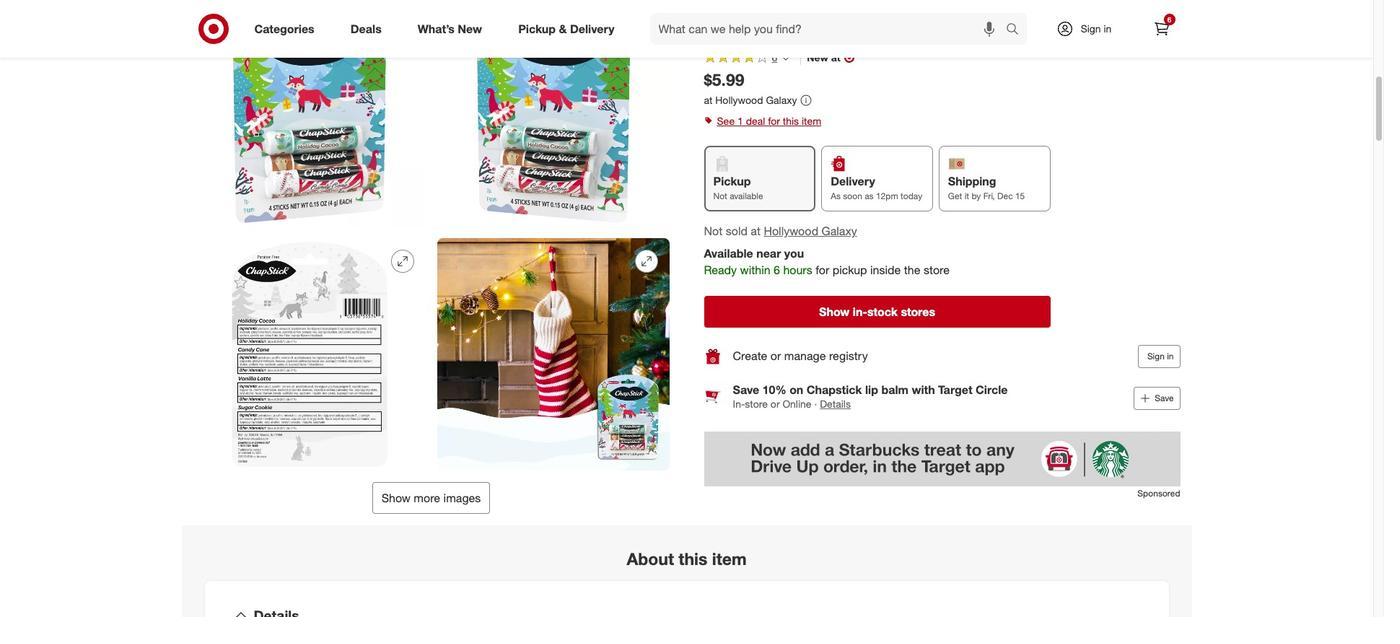 Task type: locate. For each thing, give the bounding box(es) containing it.
in up save button
[[1168, 351, 1174, 362]]

store right the
[[924, 263, 950, 277]]

new inside what's new link
[[458, 21, 482, 36]]

2 horizontal spatial at
[[832, 52, 841, 64]]

1 vertical spatial not
[[704, 224, 723, 238]]

0 horizontal spatial sign in
[[1081, 22, 1112, 35]]

pickup not available
[[714, 174, 764, 202]]

0 horizontal spatial save
[[733, 383, 760, 397]]

deal
[[746, 115, 765, 127]]

circle
[[976, 383, 1008, 397]]

0 horizontal spatial chapstick
[[704, 6, 784, 27]]

1 vertical spatial in
[[1168, 351, 1174, 362]]

stores
[[901, 305, 936, 319]]

0 vertical spatial in
[[1104, 22, 1112, 35]]

2 or from the top
[[771, 398, 780, 410]]

lip
[[921, 27, 945, 47]]

0 vertical spatial sign
[[1081, 22, 1101, 35]]

chapstick up hot
[[704, 6, 784, 27]]

1 horizontal spatial new
[[807, 52, 829, 64]]

0 vertical spatial delivery
[[570, 21, 615, 36]]

see
[[717, 115, 735, 127]]

0 horizontal spatial sign
[[1081, 22, 1101, 35]]

not left available
[[714, 191, 728, 202]]

deals link
[[338, 13, 400, 45]]

in left "and"
[[1104, 22, 1112, 35]]

hollywood up you at the top right
[[764, 224, 819, 238]]

pickup up available
[[714, 174, 751, 189]]

not
[[714, 191, 728, 202], [704, 224, 723, 238]]

at right sold at the right of page
[[751, 224, 761, 238]]

pickup left &
[[518, 21, 556, 36]]

galaxy
[[766, 94, 797, 106], [822, 224, 857, 238]]

1 horizontal spatial save
[[1155, 393, 1174, 403]]

pickup
[[518, 21, 556, 36], [714, 174, 751, 189]]

see 1 deal for this item link
[[704, 111, 1181, 132]]

what's new
[[418, 21, 482, 36]]

set
[[995, 27, 1021, 47]]

show
[[819, 305, 850, 319], [382, 491, 411, 505]]

1 vertical spatial chapstick
[[807, 383, 862, 397]]

delivery up soon
[[831, 174, 876, 189]]

chapstick
[[704, 6, 784, 27], [807, 383, 862, 397]]

in inside sign in "button"
[[1168, 351, 1174, 362]]

hollywood up 1
[[716, 94, 764, 106]]

sign inside sign in "button"
[[1148, 351, 1165, 362]]

1 horizontal spatial sign in
[[1148, 351, 1174, 362]]

0 vertical spatial chapstick
[[704, 6, 784, 27]]

shipping get it by fri, dec 15
[[949, 174, 1025, 202]]

0 vertical spatial pickup
[[518, 21, 556, 36]]

6 link up $5.99
[[704, 51, 792, 68]]

in
[[1104, 22, 1112, 35], [1168, 351, 1174, 362]]

0 horizontal spatial pickup
[[518, 21, 556, 36]]

0 vertical spatial show
[[819, 305, 850, 319]]

chapstick holiday sugar,sugar cookie,cotton candy and hot chocolate cake batter lip balm set - 4ct
[[704, 6, 1155, 47]]

sign in left "and"
[[1081, 22, 1112, 35]]

show left more
[[382, 491, 411, 505]]

1 horizontal spatial show
[[819, 305, 850, 319]]

0 horizontal spatial hollywood
[[716, 94, 764, 106]]

save
[[733, 383, 760, 397], [1155, 393, 1174, 403]]

0 horizontal spatial galaxy
[[766, 94, 797, 106]]

as
[[831, 191, 841, 202]]

for right hours
[[816, 263, 830, 277]]

sign right 4ct
[[1081, 22, 1101, 35]]

or right create
[[771, 349, 781, 363]]

sign up save button
[[1148, 351, 1165, 362]]

it
[[965, 191, 970, 202]]

stock
[[868, 305, 898, 319]]

1 vertical spatial delivery
[[831, 174, 876, 189]]

dec
[[998, 191, 1013, 202]]

sign in
[[1081, 22, 1112, 35], [1148, 351, 1174, 362]]

hollywood
[[716, 94, 764, 106], [764, 224, 819, 238]]

more
[[414, 491, 441, 505]]

1 horizontal spatial this
[[783, 115, 799, 127]]

0 horizontal spatial store
[[745, 398, 768, 410]]

chapstick holiday sugar,sugar cookie,cotton candy and hot chocolate cake batter lip balm set - 4ct, 3 of 8 image
[[437, 0, 670, 227]]

delivery
[[570, 21, 615, 36], [831, 174, 876, 189]]

store inside available near you ready within 6 hours for pickup inside the store
[[924, 263, 950, 277]]

save button
[[1134, 387, 1181, 410]]

about this item
[[627, 549, 747, 569]]

chocolate
[[737, 27, 818, 47]]

or down 10%
[[771, 398, 780, 410]]

chapstick inside chapstick holiday sugar,sugar cookie,cotton candy and hot chocolate cake batter lip balm set - 4ct
[[704, 6, 784, 27]]

pickup & delivery link
[[506, 13, 633, 45]]

0 vertical spatial store
[[924, 263, 950, 277]]

6 link right the candy
[[1146, 13, 1178, 45]]

0 horizontal spatial new
[[458, 21, 482, 36]]

chapstick inside save 10% on chapstick lip balm with target circle in-store or online ∙ details
[[807, 383, 862, 397]]

sign
[[1081, 22, 1101, 35], [1148, 351, 1165, 362]]

0 vertical spatial item
[[802, 115, 822, 127]]

1 horizontal spatial at
[[751, 224, 761, 238]]

1 vertical spatial store
[[745, 398, 768, 410]]

this right about on the left bottom
[[679, 549, 708, 569]]

1 horizontal spatial hollywood
[[764, 224, 819, 238]]

1 vertical spatial at
[[704, 94, 713, 106]]

12pm
[[876, 191, 899, 202]]

item
[[802, 115, 822, 127], [712, 549, 747, 569]]

1 horizontal spatial for
[[816, 263, 830, 277]]

see 1 deal for this item
[[717, 115, 822, 127]]

balm
[[950, 27, 991, 47]]

∙
[[815, 398, 818, 410]]

1 horizontal spatial chapstick
[[807, 383, 862, 397]]

0 horizontal spatial for
[[768, 115, 780, 127]]

1 vertical spatial for
[[816, 263, 830, 277]]

what's
[[418, 21, 455, 36]]

chapstick holiday sugar,sugar cookie,cotton candy and hot chocolate cake batter lip balm set - 4ct, 4 of 8 image
[[193, 238, 426, 471]]

this
[[783, 115, 799, 127], [679, 549, 708, 569]]

show in-stock stores button
[[704, 296, 1051, 328]]

in-
[[733, 398, 745, 410]]

6 right "and"
[[1168, 15, 1172, 24]]

1 vertical spatial new
[[807, 52, 829, 64]]

0 horizontal spatial delivery
[[570, 21, 615, 36]]

available
[[704, 246, 754, 261]]

for inside available near you ready within 6 hours for pickup inside the store
[[816, 263, 830, 277]]

1 horizontal spatial pickup
[[714, 174, 751, 189]]

6 link
[[1146, 13, 1178, 45], [704, 51, 792, 68]]

0 vertical spatial galaxy
[[766, 94, 797, 106]]

0 horizontal spatial show
[[382, 491, 411, 505]]

fri,
[[984, 191, 995, 202]]

sign in up save button
[[1148, 351, 1174, 362]]

sponsored
[[1138, 488, 1181, 499]]

show more images button
[[372, 482, 490, 514]]

0 horizontal spatial in
[[1104, 22, 1112, 35]]

6 down chocolate
[[772, 52, 778, 64]]

0 vertical spatial for
[[768, 115, 780, 127]]

sugar,sugar
[[852, 6, 948, 27]]

store down 10%
[[745, 398, 768, 410]]

at down $5.99
[[704, 94, 713, 106]]

0 vertical spatial new
[[458, 21, 482, 36]]

1 horizontal spatial in
[[1168, 351, 1174, 362]]

chapstick up details
[[807, 383, 862, 397]]

this right deal
[[783, 115, 799, 127]]

pickup for not
[[714, 174, 751, 189]]

you
[[785, 246, 804, 261]]

1 horizontal spatial sign
[[1148, 351, 1165, 362]]

save down sign in "button"
[[1155, 393, 1174, 403]]

0 horizontal spatial this
[[679, 549, 708, 569]]

not left sold at the right of page
[[704, 224, 723, 238]]

save for save 10% on chapstick lip balm with target circle in-store or online ∙ details
[[733, 383, 760, 397]]

cookie,cotton
[[953, 6, 1065, 27]]

chapstick holiday sugar,sugar cookie,cotton candy and hot chocolate cake batter lip balm set - 4ct, 5 of 8 image
[[437, 238, 670, 471]]

2 vertical spatial 6
[[774, 263, 780, 277]]

online
[[783, 398, 812, 410]]

6
[[1168, 15, 1172, 24], [772, 52, 778, 64], [774, 263, 780, 277]]

save up in-
[[733, 383, 760, 397]]

2 vertical spatial at
[[751, 224, 761, 238]]

candy
[[1070, 6, 1120, 27]]

0 horizontal spatial 6 link
[[704, 51, 792, 68]]

details
[[820, 398, 851, 410]]

1 horizontal spatial 6 link
[[1146, 13, 1178, 45]]

at down cake
[[832, 52, 841, 64]]

1 vertical spatial or
[[771, 398, 780, 410]]

show for show more images
[[382, 491, 411, 505]]

0 vertical spatial hollywood
[[716, 94, 764, 106]]

6 down near
[[774, 263, 780, 277]]

new
[[458, 21, 482, 36], [807, 52, 829, 64]]

new down the what can we help you find? suggestions appear below search box in the top of the page
[[807, 52, 829, 64]]

1 vertical spatial sign
[[1148, 351, 1165, 362]]

chapstick holiday sugar,sugar cookie,cotton candy and hot chocolate cake batter lip balm set - 4ct, 2 of 8 image
[[193, 0, 426, 227]]

1 horizontal spatial item
[[802, 115, 822, 127]]

1 horizontal spatial delivery
[[831, 174, 876, 189]]

show inside image gallery element
[[382, 491, 411, 505]]

delivery inside pickup & delivery link
[[570, 21, 615, 36]]

for right deal
[[768, 115, 780, 127]]

$5.99
[[704, 70, 745, 90]]

galaxy up see 1 deal for this item
[[766, 94, 797, 106]]

new right what's
[[458, 21, 482, 36]]

at hollywood galaxy
[[704, 94, 797, 106]]

save inside save 10% on chapstick lip balm with target circle in-store or online ∙ details
[[733, 383, 760, 397]]

1 vertical spatial galaxy
[[822, 224, 857, 238]]

0 horizontal spatial at
[[704, 94, 713, 106]]

1 vertical spatial show
[[382, 491, 411, 505]]

0 vertical spatial or
[[771, 349, 781, 363]]

galaxy up available near you ready within 6 hours for pickup inside the store
[[822, 224, 857, 238]]

0 vertical spatial not
[[714, 191, 728, 202]]

shipping
[[949, 174, 997, 189]]

save for save
[[1155, 393, 1174, 403]]

1 horizontal spatial store
[[924, 263, 950, 277]]

1 vertical spatial pickup
[[714, 174, 751, 189]]

delivery right &
[[570, 21, 615, 36]]

save inside button
[[1155, 393, 1174, 403]]

at
[[832, 52, 841, 64], [704, 94, 713, 106], [751, 224, 761, 238]]

1 horizontal spatial galaxy
[[822, 224, 857, 238]]

1 vertical spatial hollywood
[[764, 224, 819, 238]]

pickup inside pickup not available
[[714, 174, 751, 189]]

1 vertical spatial this
[[679, 549, 708, 569]]

show left the in-
[[819, 305, 850, 319]]

1 vertical spatial item
[[712, 549, 747, 569]]

for
[[768, 115, 780, 127], [816, 263, 830, 277]]

cake
[[823, 27, 863, 47]]

in inside sign in link
[[1104, 22, 1112, 35]]

1 vertical spatial sign in
[[1148, 351, 1174, 362]]



Task type: describe. For each thing, give the bounding box(es) containing it.
create or manage registry
[[733, 349, 868, 363]]

about
[[627, 549, 674, 569]]

with
[[912, 383, 935, 397]]

create
[[733, 349, 768, 363]]

1
[[738, 115, 743, 127]]

sign in inside "button"
[[1148, 351, 1174, 362]]

sign in button
[[1138, 345, 1181, 368]]

pickup & delivery
[[518, 21, 615, 36]]

4ct
[[1037, 27, 1062, 47]]

target
[[939, 383, 973, 397]]

available
[[730, 191, 764, 202]]

1 vertical spatial 6 link
[[704, 51, 792, 68]]

&
[[559, 21, 567, 36]]

show in-stock stores
[[819, 305, 936, 319]]

hot
[[704, 27, 732, 47]]

search button
[[1000, 13, 1034, 48]]

near
[[757, 246, 781, 261]]

image gallery element
[[193, 0, 670, 514]]

1 vertical spatial 6
[[772, 52, 778, 64]]

the
[[904, 263, 921, 277]]

soon
[[843, 191, 863, 202]]

not sold at hollywood galaxy
[[704, 224, 857, 238]]

-
[[1026, 27, 1033, 47]]

inside
[[871, 263, 901, 277]]

what's new link
[[406, 13, 500, 45]]

sign inside sign in link
[[1081, 22, 1101, 35]]

today
[[901, 191, 923, 202]]

registry
[[829, 349, 868, 363]]

get
[[949, 191, 963, 202]]

within
[[740, 263, 771, 277]]

pickup
[[833, 263, 868, 277]]

show for show in-stock stores
[[819, 305, 850, 319]]

0 vertical spatial at
[[832, 52, 841, 64]]

1 or from the top
[[771, 349, 781, 363]]

in-
[[853, 305, 868, 319]]

0 vertical spatial this
[[783, 115, 799, 127]]

6 inside available near you ready within 6 hours for pickup inside the store
[[774, 263, 780, 277]]

available near you ready within 6 hours for pickup inside the store
[[704, 246, 950, 277]]

categories
[[254, 21, 315, 36]]

What can we help you find? suggestions appear below search field
[[650, 13, 1010, 45]]

0 horizontal spatial item
[[712, 549, 747, 569]]

on
[[790, 383, 804, 397]]

by
[[972, 191, 981, 202]]

hours
[[784, 263, 813, 277]]

balm
[[882, 383, 909, 397]]

0 vertical spatial sign in
[[1081, 22, 1112, 35]]

and
[[1125, 6, 1155, 27]]

images
[[444, 491, 481, 505]]

new at
[[807, 52, 841, 64]]

lip
[[866, 383, 879, 397]]

0 vertical spatial 6 link
[[1146, 13, 1178, 45]]

deals
[[351, 21, 382, 36]]

15
[[1016, 191, 1025, 202]]

pickup for &
[[518, 21, 556, 36]]

advertisement region
[[704, 432, 1181, 486]]

not inside pickup not available
[[714, 191, 728, 202]]

delivery as soon as 12pm today
[[831, 174, 923, 202]]

show more images
[[382, 491, 481, 505]]

0 vertical spatial 6
[[1168, 15, 1172, 24]]

hollywood galaxy button
[[764, 223, 857, 240]]

sign in link
[[1044, 13, 1135, 45]]

batter
[[867, 27, 917, 47]]

details button
[[820, 397, 851, 411]]

10%
[[763, 383, 787, 397]]

sold
[[726, 224, 748, 238]]

search
[[1000, 23, 1034, 37]]

ready
[[704, 263, 737, 277]]

as
[[865, 191, 874, 202]]

or inside save 10% on chapstick lip balm with target circle in-store or online ∙ details
[[771, 398, 780, 410]]

delivery inside 'delivery as soon as 12pm today'
[[831, 174, 876, 189]]

manage
[[785, 349, 826, 363]]

categories link
[[242, 13, 333, 45]]

save 10% on chapstick lip balm with target circle in-store or online ∙ details
[[733, 383, 1008, 410]]

holiday
[[789, 6, 848, 27]]

store inside save 10% on chapstick lip balm with target circle in-store or online ∙ details
[[745, 398, 768, 410]]



Task type: vqa. For each thing, say whether or not it's contained in the screenshot.
second Shop from left
no



